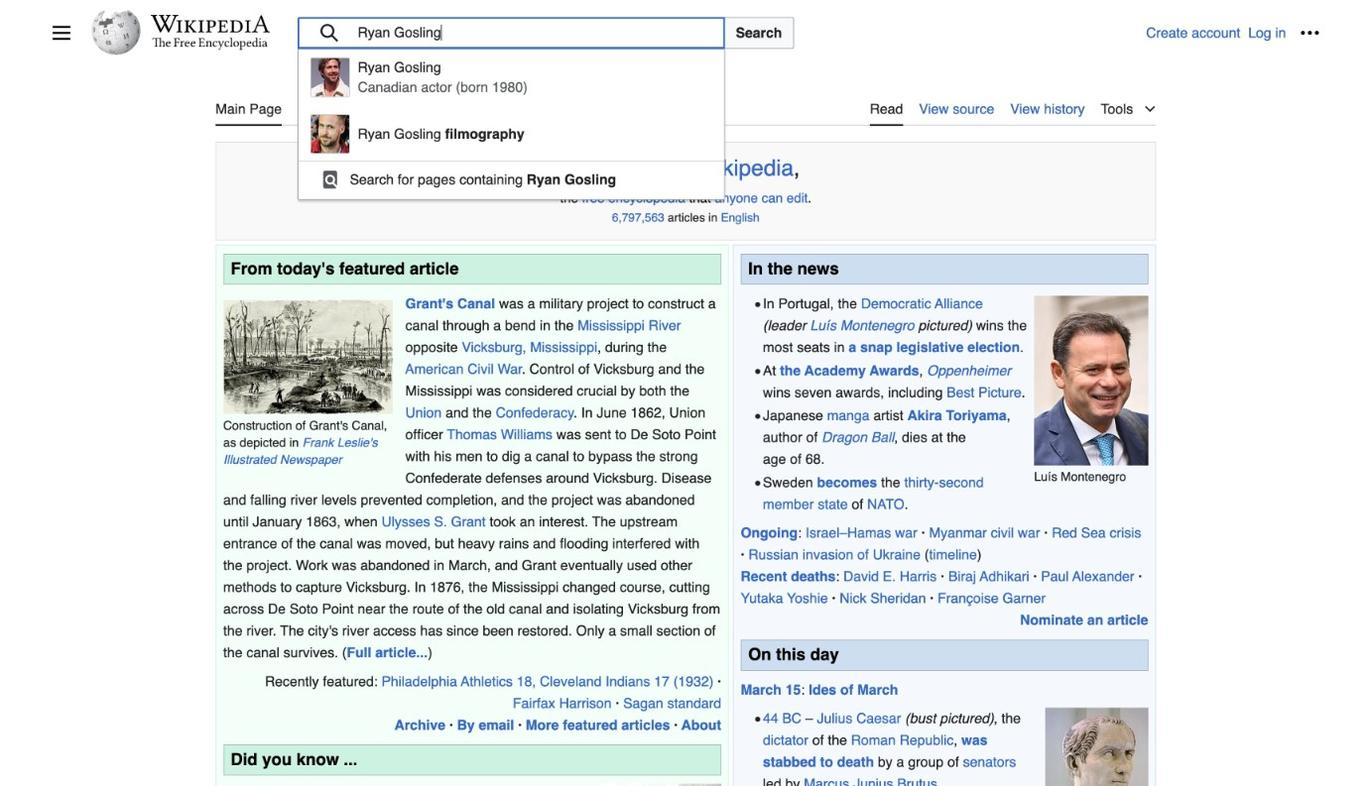 Task type: describe. For each thing, give the bounding box(es) containing it.
muqarnas vault at the mosque of ulmas al-hajib image
[[601, 785, 721, 787]]

log in and more options image
[[1300, 23, 1320, 43]]

julius caesar image
[[1045, 709, 1149, 787]]

personal tools navigation
[[1146, 17, 1326, 49]]

search results list box
[[298, 49, 724, 198]]

Search Wikipedia search field
[[297, 17, 725, 49]]

the free encyclopedia image
[[152, 38, 268, 51]]

wikipedia image
[[151, 15, 270, 33]]



Task type: locate. For each thing, give the bounding box(es) containing it.
luís montenegro in october 2022 image
[[1034, 296, 1149, 466]]

construction of grant's canal, as depicted in frank leslie's illustrated newspaper image
[[223, 300, 393, 414]]

None search field
[[297, 17, 1146, 200]]

main content
[[52, 89, 1320, 787]]

menu image
[[52, 23, 71, 43]]



Task type: vqa. For each thing, say whether or not it's contained in the screenshot.
Search Wikipedia Search Field at the top of page
yes



